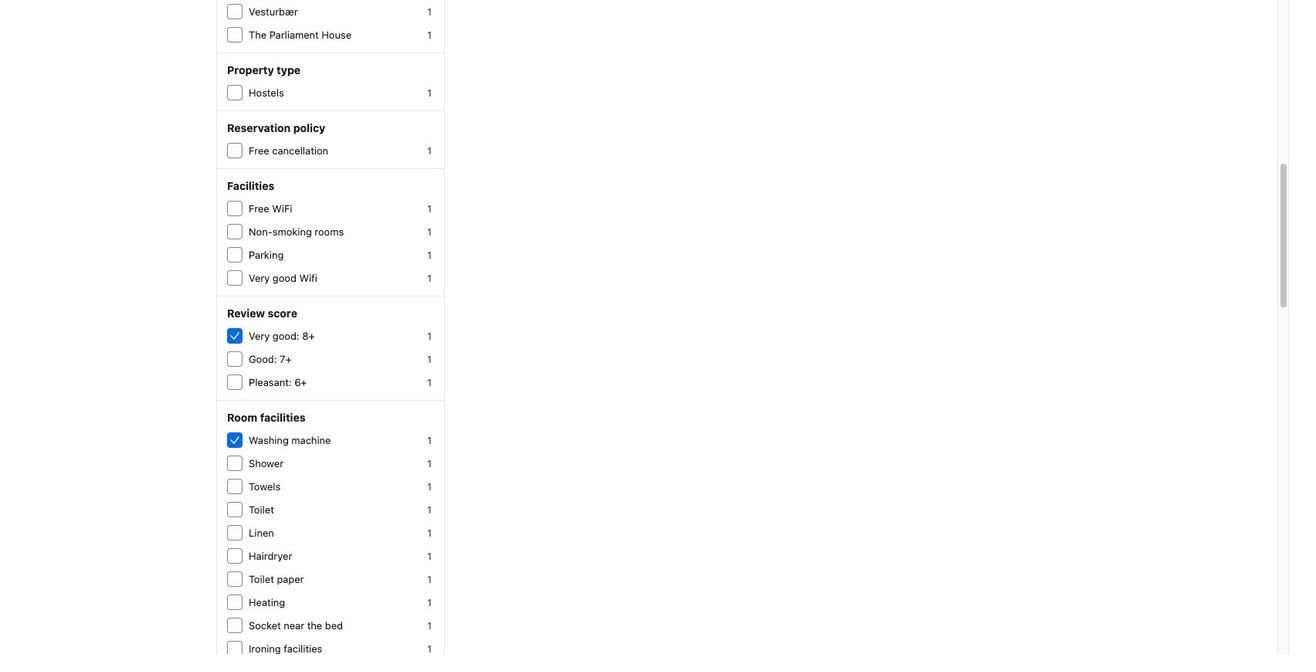Task type: locate. For each thing, give the bounding box(es) containing it.
11 1 from the top
[[427, 377, 432, 389]]

good:
[[273, 330, 300, 342]]

19 1 from the top
[[427, 597, 432, 609]]

good: 7+
[[249, 353, 292, 365]]

policy
[[293, 121, 326, 134]]

towels
[[249, 481, 281, 493]]

15 1 from the top
[[427, 505, 432, 516]]

3 1 from the top
[[427, 87, 432, 99]]

2 1 from the top
[[427, 29, 432, 41]]

6+
[[295, 376, 307, 389]]

1 for toilet paper
[[427, 574, 432, 586]]

property
[[227, 63, 274, 76]]

smoking
[[273, 226, 312, 238]]

6 1 from the top
[[427, 226, 432, 238]]

room facilities
[[227, 411, 306, 424]]

toilet up the linen
[[249, 504, 274, 516]]

very
[[249, 272, 270, 284], [249, 330, 270, 342]]

2 toilet from the top
[[249, 573, 274, 586]]

1 vertical spatial very
[[249, 330, 270, 342]]

good:
[[249, 353, 277, 365]]

20 1 from the top
[[427, 620, 432, 632]]

hostels
[[249, 87, 284, 99]]

good
[[273, 272, 297, 284]]

1 for the parliament house
[[427, 29, 432, 41]]

reservation policy
[[227, 121, 326, 134]]

review
[[227, 307, 265, 320]]

1 1 from the top
[[427, 6, 432, 18]]

room
[[227, 411, 258, 424]]

vesturbær
[[249, 5, 298, 18]]

toilet
[[249, 504, 274, 516], [249, 573, 274, 586]]

1 toilet from the top
[[249, 504, 274, 516]]

4 1 from the top
[[427, 145, 432, 157]]

0 vertical spatial very
[[249, 272, 270, 284]]

toilet up heating
[[249, 573, 274, 586]]

1
[[427, 6, 432, 18], [427, 29, 432, 41], [427, 87, 432, 99], [427, 145, 432, 157], [427, 203, 432, 215], [427, 226, 432, 238], [427, 250, 432, 261], [427, 273, 432, 284], [427, 331, 432, 342], [427, 354, 432, 365], [427, 377, 432, 389], [427, 435, 432, 447], [427, 458, 432, 470], [427, 481, 432, 493], [427, 505, 432, 516], [427, 528, 432, 539], [427, 551, 432, 563], [427, 574, 432, 586], [427, 597, 432, 609], [427, 620, 432, 632]]

linen
[[249, 527, 274, 539]]

very down parking
[[249, 272, 270, 284]]

very down review score
[[249, 330, 270, 342]]

9 1 from the top
[[427, 331, 432, 342]]

toilet for toilet
[[249, 504, 274, 516]]

13 1 from the top
[[427, 458, 432, 470]]

1 vertical spatial toilet
[[249, 573, 274, 586]]

heating
[[249, 597, 285, 609]]

18 1 from the top
[[427, 574, 432, 586]]

1 for hairdryer
[[427, 551, 432, 563]]

2 very from the top
[[249, 330, 270, 342]]

1 vertical spatial free
[[249, 202, 269, 215]]

0 vertical spatial toilet
[[249, 504, 274, 516]]

8 1 from the top
[[427, 273, 432, 284]]

very good wifi
[[249, 272, 317, 284]]

1 for very good wifi
[[427, 273, 432, 284]]

10 1 from the top
[[427, 354, 432, 365]]

14 1 from the top
[[427, 481, 432, 493]]

7 1 from the top
[[427, 250, 432, 261]]

the
[[307, 620, 322, 632]]

1 for socket near the bed
[[427, 620, 432, 632]]

17 1 from the top
[[427, 551, 432, 563]]

free down reservation
[[249, 144, 269, 157]]

16 1 from the top
[[427, 528, 432, 539]]

the parliament house
[[249, 29, 352, 41]]

free cancellation
[[249, 144, 328, 157]]

free
[[249, 144, 269, 157], [249, 202, 269, 215]]

free left wifi
[[249, 202, 269, 215]]

hairdryer
[[249, 550, 292, 563]]

parking
[[249, 249, 284, 261]]

1 for hostels
[[427, 87, 432, 99]]

machine
[[292, 434, 331, 447]]

very good: 8+
[[249, 330, 315, 342]]

0 vertical spatial free
[[249, 144, 269, 157]]

1 very from the top
[[249, 272, 270, 284]]

non-smoking rooms
[[249, 226, 344, 238]]

pleasant:
[[249, 376, 292, 389]]

1 for heating
[[427, 597, 432, 609]]

1 for pleasant: 6+
[[427, 377, 432, 389]]

5 1 from the top
[[427, 203, 432, 215]]

2 free from the top
[[249, 202, 269, 215]]

1 free from the top
[[249, 144, 269, 157]]

12 1 from the top
[[427, 435, 432, 447]]

paper
[[277, 573, 304, 586]]

washing
[[249, 434, 289, 447]]

free for reservation policy
[[249, 144, 269, 157]]

type
[[277, 63, 301, 76]]

1 for shower
[[427, 458, 432, 470]]



Task type: describe. For each thing, give the bounding box(es) containing it.
socket
[[249, 620, 281, 632]]

8+
[[302, 330, 315, 342]]

toilet paper
[[249, 573, 304, 586]]

wifi
[[272, 202, 292, 215]]

1 for towels
[[427, 481, 432, 493]]

1 for good: 7+
[[427, 354, 432, 365]]

7+
[[280, 353, 292, 365]]

near
[[284, 620, 305, 632]]

the
[[249, 29, 267, 41]]

cancellation
[[272, 144, 328, 157]]

1 for non-smoking rooms
[[427, 226, 432, 238]]

property type
[[227, 63, 301, 76]]

reservation
[[227, 121, 291, 134]]

free for facilities
[[249, 202, 269, 215]]

bed
[[325, 620, 343, 632]]

facilities
[[260, 411, 306, 424]]

rooms
[[315, 226, 344, 238]]

wifi
[[299, 272, 317, 284]]

shower
[[249, 457, 284, 470]]

1 for linen
[[427, 528, 432, 539]]

very for very good wifi
[[249, 272, 270, 284]]

1 for free cancellation
[[427, 145, 432, 157]]

socket near the bed
[[249, 620, 343, 632]]

1 for free wifi
[[427, 203, 432, 215]]

toilet for toilet paper
[[249, 573, 274, 586]]

1 for vesturbær
[[427, 6, 432, 18]]

score
[[268, 307, 297, 320]]

facilities
[[227, 179, 275, 192]]

house
[[322, 29, 352, 41]]

very for very good: 8+
[[249, 330, 270, 342]]

1 for washing machine
[[427, 435, 432, 447]]

washing machine
[[249, 434, 331, 447]]

review score
[[227, 307, 297, 320]]

non-
[[249, 226, 273, 238]]

pleasant: 6+
[[249, 376, 307, 389]]

1 for very good: 8+
[[427, 331, 432, 342]]

free wifi
[[249, 202, 292, 215]]

parliament
[[269, 29, 319, 41]]

1 for toilet
[[427, 505, 432, 516]]

1 for parking
[[427, 250, 432, 261]]



Task type: vqa. For each thing, say whether or not it's contained in the screenshot.
available
no



